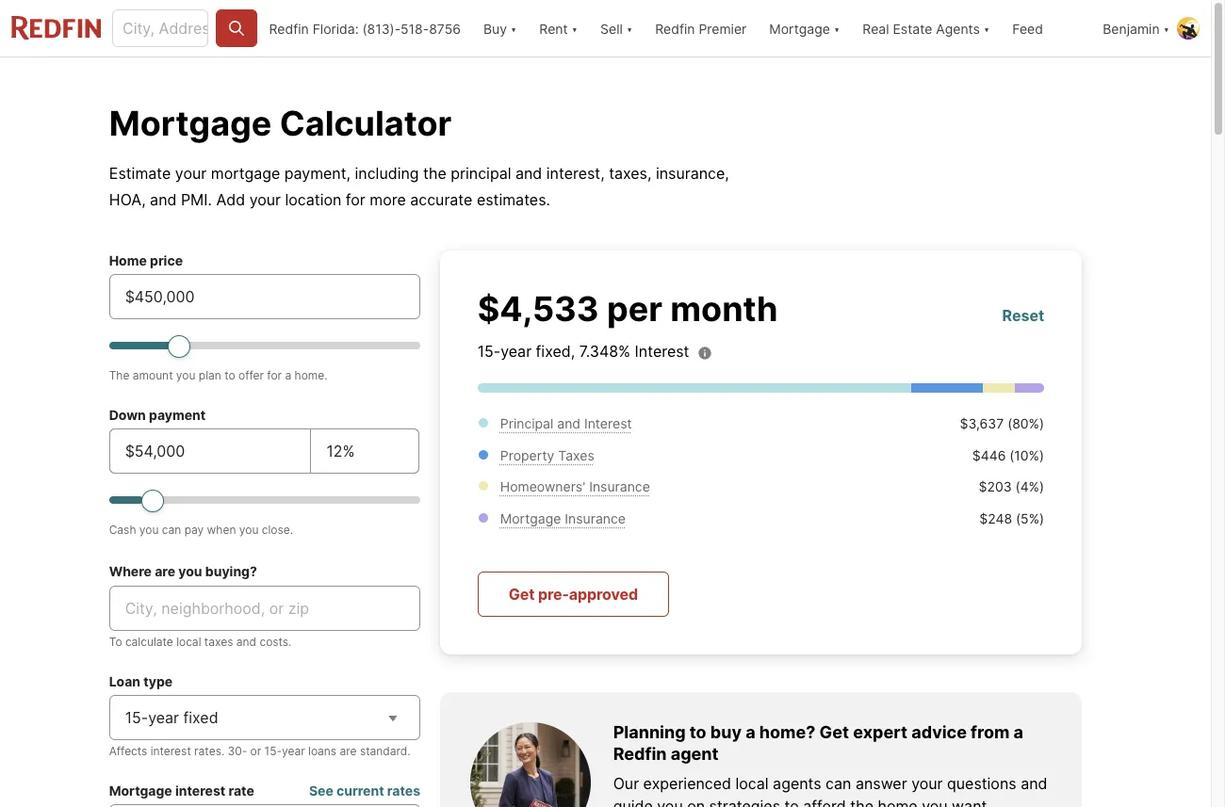 Task type: locate. For each thing, give the bounding box(es) containing it.
insurance for homeowners' insurance
[[589, 479, 650, 495]]

can
[[162, 523, 181, 537], [826, 775, 851, 793]]

property taxes
[[500, 447, 594, 463]]

can left pay
[[162, 523, 181, 537]]

8756
[[429, 20, 461, 36]]

0 vertical spatial get
[[509, 585, 535, 604]]

mortgage down affects
[[109, 783, 172, 799]]

to down agents
[[785, 797, 799, 808]]

price
[[150, 253, 183, 269]]

a
[[285, 368, 291, 383], [746, 723, 755, 743], [1014, 723, 1023, 743]]

on
[[687, 797, 705, 808]]

▾ left user photo
[[1163, 20, 1169, 36]]

0 vertical spatial interest
[[635, 342, 689, 361]]

15- down $4,533 at the left top of page
[[477, 342, 501, 361]]

the down answer
[[850, 797, 874, 808]]

and right questions
[[1021, 775, 1047, 793]]

down payment
[[109, 407, 206, 423]]

your inside our experienced local agents can answer your questions and guide you on strategies to afford the home you want.
[[911, 775, 943, 793]]

you left buying?
[[178, 564, 202, 580]]

1 vertical spatial insurance
[[565, 510, 626, 526]]

mortgage interest rate
[[109, 783, 254, 799]]

2 horizontal spatial 15-
[[477, 342, 501, 361]]

1 horizontal spatial are
[[340, 744, 357, 759]]

mortgage inside dropdown button
[[769, 20, 830, 36]]

2 horizontal spatial your
[[911, 775, 943, 793]]

pmi.
[[181, 190, 212, 209]]

home.
[[295, 368, 328, 383]]

the up accurate on the left top
[[423, 164, 447, 183]]

the
[[423, 164, 447, 183], [850, 797, 874, 808]]

$446 (10%)
[[972, 447, 1044, 463]]

can up afford
[[826, 775, 851, 793]]

year left fixed,
[[501, 342, 532, 361]]

2 vertical spatial year
[[282, 744, 305, 759]]

interest,
[[546, 164, 605, 183]]

mortgage down homeowners' at left
[[500, 510, 561, 526]]

(5%)
[[1016, 510, 1044, 526]]

standard.
[[360, 744, 410, 759]]

year left 'loans'
[[282, 744, 305, 759]]

▾ right agents
[[984, 20, 990, 36]]

▾ right sell
[[626, 20, 632, 36]]

insurance down taxes
[[589, 479, 650, 495]]

1 horizontal spatial get
[[819, 723, 849, 743]]

insurance
[[589, 479, 650, 495], [565, 510, 626, 526]]

local left 'taxes' on the left of page
[[176, 635, 201, 649]]

6 ▾ from the left
[[1163, 20, 1169, 36]]

local for agents
[[736, 775, 769, 793]]

0 vertical spatial year
[[501, 342, 532, 361]]

mortgage insurance
[[500, 510, 626, 526]]

0 horizontal spatial the
[[423, 164, 447, 183]]

mortgage
[[769, 20, 830, 36], [109, 103, 272, 144], [500, 510, 561, 526], [109, 783, 172, 799]]

15- up affects
[[125, 709, 148, 728]]

get left pre-
[[509, 585, 535, 604]]

0 horizontal spatial your
[[175, 164, 207, 183]]

to inside our experienced local agents can answer your questions and guide you on strategies to afford the home you want.
[[785, 797, 799, 808]]

0 horizontal spatial are
[[155, 564, 175, 580]]

estimate
[[109, 164, 171, 183]]

see current rates link
[[309, 781, 420, 801]]

0 horizontal spatial year
[[148, 709, 179, 728]]

get left expert
[[819, 723, 849, 743]]

when
[[207, 523, 236, 537]]

get
[[509, 585, 535, 604], [819, 723, 849, 743]]

0 vertical spatial the
[[423, 164, 447, 183]]

4 ▾ from the left
[[834, 20, 840, 36]]

$203
[[979, 479, 1012, 495]]

real
[[863, 20, 889, 36]]

15-year fixed, 7.348% interest
[[477, 342, 689, 361]]

feed button
[[1001, 0, 1092, 57]]

1 vertical spatial get
[[819, 723, 849, 743]]

loan type
[[109, 674, 173, 690]]

518-
[[401, 20, 429, 36]]

accurate
[[410, 190, 473, 209]]

1 vertical spatial year
[[148, 709, 179, 728]]

2 vertical spatial your
[[911, 775, 943, 793]]

and
[[515, 164, 542, 183], [150, 190, 177, 209], [557, 416, 581, 432], [236, 635, 256, 649], [1021, 775, 1047, 793]]

year down "type"
[[148, 709, 179, 728]]

1 horizontal spatial 15-
[[264, 744, 282, 759]]

agent
[[671, 744, 719, 764]]

interest for affects
[[151, 744, 191, 759]]

redfin inside button
[[655, 20, 695, 36]]

1 vertical spatial 15-
[[125, 709, 148, 728]]

1 horizontal spatial for
[[346, 190, 365, 209]]

location
[[285, 190, 341, 209]]

and up estimates.
[[515, 164, 542, 183]]

a right buy
[[746, 723, 755, 743]]

0 horizontal spatial can
[[162, 523, 181, 537]]

calculate
[[125, 635, 173, 649]]

0 horizontal spatial to
[[224, 368, 235, 383]]

2 ▾ from the left
[[572, 20, 578, 36]]

interest down per
[[635, 342, 689, 361]]

loan
[[109, 674, 140, 690]]

0 horizontal spatial 15-
[[125, 709, 148, 728]]

estimate your mortgage payment, including the principal and interest, taxes, insurance, hoa, and pmi. add your location for more accurate estimates.
[[109, 164, 729, 209]]

0 horizontal spatial local
[[176, 635, 201, 649]]

property taxes link
[[500, 447, 594, 463]]

▾
[[511, 20, 517, 36], [572, 20, 578, 36], [626, 20, 632, 36], [834, 20, 840, 36], [984, 20, 990, 36], [1163, 20, 1169, 36]]

2 vertical spatial 15-
[[264, 744, 282, 759]]

1 vertical spatial your
[[249, 190, 281, 209]]

0 vertical spatial for
[[346, 190, 365, 209]]

buy ▾ button
[[483, 0, 517, 57]]

Down Payment Slider range field
[[109, 489, 420, 512]]

can inside our experienced local agents can answer your questions and guide you on strategies to afford the home you want.
[[826, 775, 851, 793]]

agent image
[[470, 723, 591, 808]]

your down mortgage
[[249, 190, 281, 209]]

add
[[216, 190, 245, 209]]

▾ left real in the right top of the page
[[834, 20, 840, 36]]

0 vertical spatial can
[[162, 523, 181, 537]]

1 horizontal spatial can
[[826, 775, 851, 793]]

▾ right rent
[[572, 20, 578, 36]]

2 horizontal spatial to
[[785, 797, 799, 808]]

mortgage
[[211, 164, 280, 183]]

for right offer
[[267, 368, 282, 383]]

your up pmi.
[[175, 164, 207, 183]]

are right 'loans'
[[340, 744, 357, 759]]

to inside the planning to buy a home? get expert advice from a redfin agent
[[690, 723, 706, 743]]

to up agent
[[690, 723, 706, 743]]

redfin
[[269, 20, 309, 36], [655, 20, 695, 36], [613, 744, 667, 764]]

get pre-approved
[[509, 585, 638, 604]]

5 ▾ from the left
[[984, 20, 990, 36]]

you left want.
[[922, 797, 948, 808]]

1 vertical spatial local
[[736, 775, 769, 793]]

▾ right the buy
[[511, 20, 517, 36]]

year
[[501, 342, 532, 361], [148, 709, 179, 728], [282, 744, 305, 759]]

get inside the planning to buy a home? get expert advice from a redfin agent
[[819, 723, 849, 743]]

3 ▾ from the left
[[626, 20, 632, 36]]

a left home.
[[285, 368, 291, 383]]

local inside our experienced local agents can answer your questions and guide you on strategies to afford the home you want.
[[736, 775, 769, 793]]

0 vertical spatial 15-
[[477, 342, 501, 361]]

a right the from
[[1014, 723, 1023, 743]]

None text field
[[125, 286, 404, 308], [125, 440, 295, 463], [326, 440, 403, 463], [125, 286, 404, 308], [125, 440, 295, 463], [326, 440, 403, 463]]

redfin left florida:
[[269, 20, 309, 36]]

mortgage left real in the right top of the page
[[769, 20, 830, 36]]

mortgage up estimate
[[109, 103, 272, 144]]

insurance,
[[656, 164, 729, 183]]

hoa,
[[109, 190, 146, 209]]

close.
[[262, 523, 293, 537]]

real estate agents ▾
[[863, 20, 990, 36]]

local up strategies
[[736, 775, 769, 793]]

1 horizontal spatial local
[[736, 775, 769, 793]]

1 vertical spatial the
[[850, 797, 874, 808]]

estate
[[893, 20, 932, 36]]

interest down 15-year fixed
[[151, 744, 191, 759]]

benjamin
[[1103, 20, 1160, 36]]

costs.
[[260, 635, 292, 649]]

1 ▾ from the left
[[511, 20, 517, 36]]

1 horizontal spatial to
[[690, 723, 706, 743]]

15- right or
[[264, 744, 282, 759]]

your up home
[[911, 775, 943, 793]]

insurance down homeowners' insurance 'link'
[[565, 510, 626, 526]]

1 vertical spatial for
[[267, 368, 282, 383]]

redfin down planning
[[613, 744, 667, 764]]

1 horizontal spatial your
[[249, 190, 281, 209]]

redfin left premier
[[655, 20, 695, 36]]

15-
[[477, 342, 501, 361], [125, 709, 148, 728], [264, 744, 282, 759]]

0 horizontal spatial interest
[[584, 416, 632, 432]]

cash you can pay when you close.
[[109, 523, 293, 537]]

1 vertical spatial can
[[826, 775, 851, 793]]

per
[[607, 288, 662, 330]]

mortgage ▾ button
[[769, 0, 840, 57]]

affects interest rates. 30- or 15-year loans are standard.
[[109, 744, 410, 759]]

1 vertical spatial to
[[690, 723, 706, 743]]

real estate agents ▾ button
[[851, 0, 1001, 57]]

$446
[[972, 447, 1006, 463]]

premier
[[699, 20, 747, 36]]

more
[[370, 190, 406, 209]]

to calculate local taxes and costs.
[[109, 635, 292, 649]]

for inside estimate your mortgage payment, including the principal and interest, taxes, insurance, hoa, and pmi. add your location for more accurate estimates.
[[346, 190, 365, 209]]

0 vertical spatial interest
[[151, 744, 191, 759]]

0 horizontal spatial for
[[267, 368, 282, 383]]

to
[[224, 368, 235, 383], [690, 723, 706, 743], [785, 797, 799, 808]]

$4,533 per month
[[477, 288, 778, 330]]

0 vertical spatial local
[[176, 635, 201, 649]]

interest up taxes
[[584, 416, 632, 432]]

redfin for redfin florida: (813)-518-8756
[[269, 20, 309, 36]]

the inside estimate your mortgage payment, including the principal and interest, taxes, insurance, hoa, and pmi. add your location for more accurate estimates.
[[423, 164, 447, 183]]

0 vertical spatial insurance
[[589, 479, 650, 495]]

taxes
[[558, 447, 594, 463]]

1 horizontal spatial the
[[850, 797, 874, 808]]

(80%)
[[1008, 416, 1044, 432]]

are right where
[[155, 564, 175, 580]]

get inside button
[[509, 585, 535, 604]]

to right plan
[[224, 368, 235, 383]]

see current rates
[[309, 783, 420, 799]]

local for taxes
[[176, 635, 201, 649]]

1 vertical spatial interest
[[175, 783, 225, 799]]

1 horizontal spatial a
[[746, 723, 755, 743]]

mortgage for mortgage calculator
[[109, 103, 272, 144]]

redfin premier button
[[644, 0, 758, 57]]

for left 'more'
[[346, 190, 365, 209]]

interest down rates.
[[175, 783, 225, 799]]

City, Address, School, Agent, ZIP search field
[[112, 9, 209, 47]]

1 horizontal spatial year
[[282, 744, 305, 759]]

1 vertical spatial interest
[[584, 416, 632, 432]]

mortgage for mortgage interest rate
[[109, 783, 172, 799]]

2 vertical spatial to
[[785, 797, 799, 808]]

you right when
[[239, 523, 259, 537]]

mortgage for mortgage insurance
[[500, 510, 561, 526]]

0 horizontal spatial get
[[509, 585, 535, 604]]

15- for 15-year fixed, 7.348% interest
[[477, 342, 501, 361]]

real estate agents ▾ link
[[863, 0, 990, 57]]

2 horizontal spatial year
[[501, 342, 532, 361]]

our
[[613, 775, 639, 793]]



Task type: vqa. For each thing, say whether or not it's contained in the screenshot.
Diego, related to San Diego, CA real estate trends
no



Task type: describe. For each thing, give the bounding box(es) containing it.
taxes,
[[609, 164, 652, 183]]

(10%)
[[1010, 447, 1044, 463]]

▾ for rent ▾
[[572, 20, 578, 36]]

and right 'taxes' on the left of page
[[236, 635, 256, 649]]

to
[[109, 635, 122, 649]]

you down experienced
[[657, 797, 683, 808]]

you right cash
[[139, 523, 159, 537]]

and up taxes
[[557, 416, 581, 432]]

advice
[[912, 723, 967, 743]]

answer
[[856, 775, 907, 793]]

or
[[250, 744, 261, 759]]

home
[[878, 797, 918, 808]]

fixed
[[183, 709, 218, 728]]

▾ for mortgage ▾
[[834, 20, 840, 36]]

year for fixed,
[[501, 342, 532, 361]]

buy
[[710, 723, 742, 743]]

$203 (4%)
[[979, 479, 1044, 495]]

$248 (5%)
[[979, 510, 1044, 526]]

interest for mortgage
[[175, 783, 225, 799]]

the
[[109, 368, 130, 383]]

payment
[[149, 407, 206, 423]]

agents
[[936, 20, 980, 36]]

feed
[[1012, 20, 1043, 36]]

and inside our experienced local agents can answer your questions and guide you on strategies to afford the home you want.
[[1021, 775, 1047, 793]]

affects
[[109, 744, 147, 759]]

15-year fixed
[[125, 709, 218, 728]]

rent ▾
[[539, 20, 578, 36]]

insurance for mortgage insurance
[[565, 510, 626, 526]]

City, neighborhood, or zip search field
[[109, 586, 420, 631]]

get pre-approved button
[[477, 572, 669, 617]]

approved
[[569, 585, 638, 604]]

amount
[[133, 368, 173, 383]]

redfin florida: (813)-518-8756
[[269, 20, 461, 36]]

cash
[[109, 523, 136, 537]]

▾ for benjamin ▾
[[1163, 20, 1169, 36]]

(4%)
[[1015, 479, 1044, 495]]

plan
[[199, 368, 221, 383]]

buy ▾
[[483, 20, 517, 36]]

florida:
[[313, 20, 359, 36]]

experienced
[[643, 775, 731, 793]]

mortgage ▾ button
[[758, 0, 851, 57]]

questions
[[947, 775, 1016, 793]]

and left pmi.
[[150, 190, 177, 209]]

fixed,
[[536, 342, 575, 361]]

where are you buying?
[[109, 564, 257, 580]]

payment,
[[284, 164, 351, 183]]

home?
[[759, 723, 816, 743]]

from
[[971, 723, 1010, 743]]

principal and interest link
[[500, 416, 632, 432]]

Home Price Slider range field
[[109, 335, 420, 357]]

$248
[[979, 510, 1012, 526]]

you left plan
[[176, 368, 195, 383]]

where
[[109, 564, 152, 580]]

loans
[[308, 744, 337, 759]]

$4,533
[[477, 288, 599, 330]]

0 vertical spatial your
[[175, 164, 207, 183]]

reset
[[1002, 306, 1044, 325]]

redfin for redfin premier
[[655, 20, 695, 36]]

user photo image
[[1177, 17, 1200, 40]]

estimates.
[[477, 190, 550, 209]]

homeowners' insurance link
[[500, 479, 650, 495]]

planning
[[613, 723, 686, 743]]

$3,637
[[960, 416, 1004, 432]]

sell
[[600, 20, 623, 36]]

sell ▾
[[600, 20, 632, 36]]

mortgage calculator
[[109, 103, 452, 144]]

the inside our experienced local agents can answer your questions and guide you on strategies to afford the home you want.
[[850, 797, 874, 808]]

redfin inside the planning to buy a home? get expert advice from a redfin agent
[[613, 744, 667, 764]]

sell ▾ button
[[589, 0, 644, 57]]

rates
[[387, 783, 420, 799]]

0 vertical spatial are
[[155, 564, 175, 580]]

15- for 15-year fixed
[[125, 709, 148, 728]]

▾ for sell ▾
[[626, 20, 632, 36]]

rates.
[[194, 744, 224, 759]]

buying?
[[205, 564, 257, 580]]

expert
[[853, 723, 908, 743]]

2 horizontal spatial a
[[1014, 723, 1023, 743]]

month
[[670, 288, 778, 330]]

(813)-
[[362, 20, 401, 36]]

year for fixed
[[148, 709, 179, 728]]

property
[[500, 447, 554, 463]]

principal and interest
[[500, 416, 632, 432]]

0 vertical spatial to
[[224, 368, 235, 383]]

the amount you plan to offer for a home.
[[109, 368, 328, 383]]

current
[[336, 783, 384, 799]]

type
[[143, 674, 173, 690]]

mortgage for mortgage ▾
[[769, 20, 830, 36]]

principal
[[451, 164, 511, 183]]

$3,637 (80%)
[[960, 416, 1044, 432]]

see
[[309, 783, 333, 799]]

submit search image
[[228, 19, 246, 38]]

30-
[[228, 744, 247, 759]]

rate
[[228, 783, 254, 799]]

including
[[355, 164, 419, 183]]

agents
[[773, 775, 821, 793]]

planning to buy a home? get expert advice from a redfin agent
[[613, 723, 1023, 764]]

rent
[[539, 20, 568, 36]]

taxes
[[204, 635, 233, 649]]

0 horizontal spatial a
[[285, 368, 291, 383]]

1 horizontal spatial interest
[[635, 342, 689, 361]]

principal
[[500, 416, 553, 432]]

offer
[[238, 368, 264, 383]]

mortgage insurance link
[[500, 510, 626, 526]]

1 vertical spatial are
[[340, 744, 357, 759]]

▾ for buy ▾
[[511, 20, 517, 36]]



